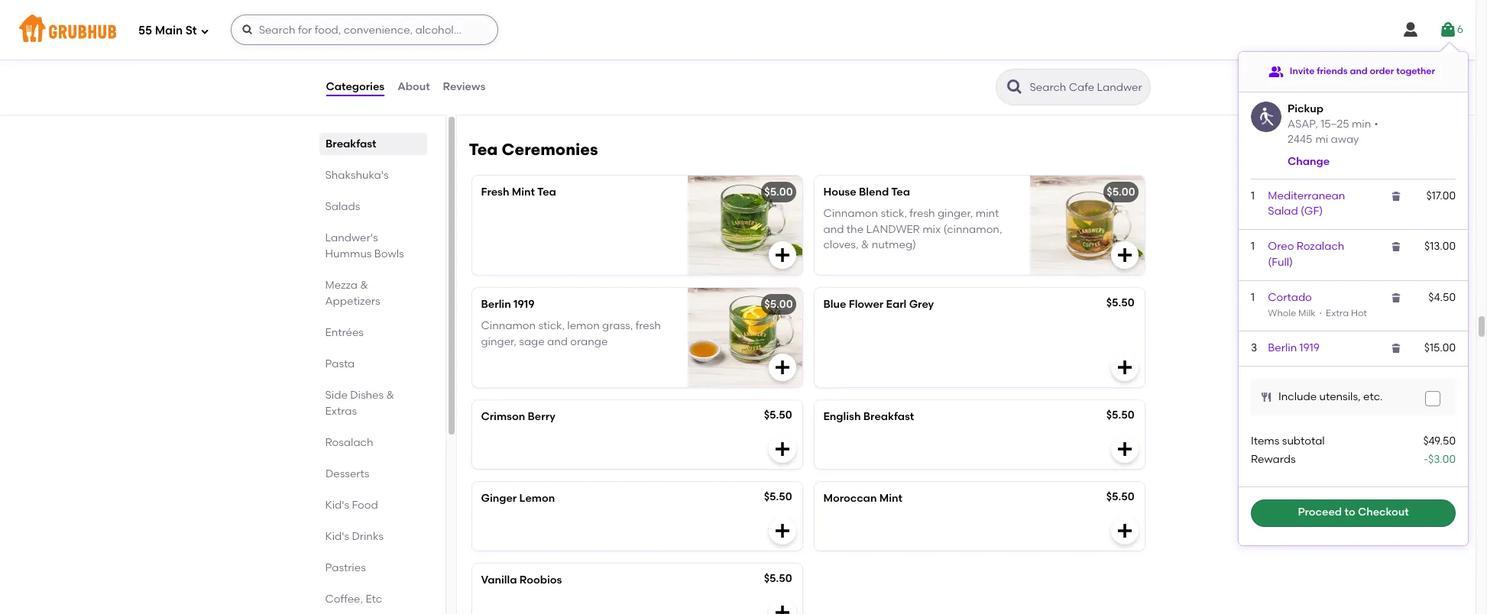 Task type: locate. For each thing, give the bounding box(es) containing it.
0 vertical spatial 1
[[1251, 189, 1255, 202]]

landwer's hummus bowls tab
[[325, 230, 421, 262]]

breakfast right the english
[[863, 410, 914, 423]]

stick,
[[881, 207, 907, 220], [538, 320, 565, 333]]

0 vertical spatial cinnamon
[[823, 207, 878, 220]]

and
[[1350, 66, 1368, 77], [823, 223, 844, 236], [547, 335, 568, 348]]

1 left oreo
[[1251, 240, 1255, 253]]

$5.00
[[764, 186, 793, 199], [1107, 186, 1135, 199], [764, 298, 793, 311]]

∙
[[1318, 308, 1324, 319]]

1 left cortado
[[1251, 291, 1255, 304]]

fresh inside cinnamon stick, lemon grass, fresh ginger, sage and orange
[[636, 320, 661, 333]]

1 horizontal spatial ginger,
[[938, 207, 973, 220]]

2 horizontal spatial &
[[861, 238, 869, 251]]

side dishes & extras
[[325, 389, 394, 418]]

cortado
[[1268, 291, 1312, 304]]

fresh
[[481, 186, 509, 199]]

ginger,
[[938, 207, 973, 220], [481, 335, 517, 348]]

whole
[[1268, 308, 1296, 319]]

mix
[[923, 223, 941, 236]]

coffee,
[[325, 593, 363, 606]]

vanilla
[[481, 574, 517, 587]]

6 button
[[1439, 16, 1464, 44]]

ginger lemon
[[481, 492, 555, 505]]

&
[[861, 238, 869, 251], [360, 279, 368, 292], [386, 389, 394, 402]]

2 vertical spatial and
[[547, 335, 568, 348]]

1 vertical spatial 1
[[1251, 240, 1255, 253]]

stick, inside cinnamon stick, lemon grass, fresh ginger, sage and orange
[[538, 320, 565, 333]]

& up appetizers at the left of page
[[360, 279, 368, 292]]

desserts tab
[[325, 466, 421, 482]]

min
[[1352, 117, 1371, 130]]

svg image
[[1439, 21, 1457, 39], [200, 26, 209, 36], [1390, 241, 1403, 253], [773, 246, 791, 264], [1115, 246, 1134, 264], [1390, 342, 1403, 354], [773, 440, 791, 459], [773, 522, 791, 540], [773, 604, 791, 614]]

0 horizontal spatial stick,
[[538, 320, 565, 333]]

to
[[1345, 506, 1356, 519]]

berry
[[528, 410, 555, 423]]

moroccan
[[823, 492, 877, 505]]

(gf)
[[1301, 205, 1323, 218]]

1 vertical spatial ginger,
[[481, 335, 517, 348]]

fresh right grass,
[[636, 320, 661, 333]]

cortado link
[[1268, 291, 1312, 304]]

svg image
[[1401, 21, 1420, 39], [241, 24, 253, 36], [1390, 190, 1403, 202], [1390, 292, 1403, 304], [773, 358, 791, 377], [1115, 358, 1134, 377], [1260, 391, 1273, 404], [1428, 394, 1438, 404], [1115, 440, 1134, 459], [1115, 522, 1134, 540]]

tea for fresh mint tea
[[537, 186, 556, 199]]

berlin 1919 image
[[687, 288, 802, 388]]

and up cloves,
[[823, 223, 844, 236]]

rewards
[[1251, 453, 1296, 466]]

1 kid's from the top
[[325, 499, 349, 512]]

tea up fresh
[[469, 140, 498, 159]]

side
[[325, 389, 348, 402]]

3 1 from the top
[[1251, 291, 1255, 304]]

& down the
[[861, 238, 869, 251]]

items
[[1251, 435, 1280, 448]]

fresh mint tea
[[481, 186, 556, 199]]

tea right the "blend"
[[891, 186, 910, 199]]

0 horizontal spatial berlin
[[481, 298, 511, 311]]

stick, inside cinnamon stick, fresh ginger, mint and the landwer mix (cinnamon, cloves, & nutmeg)
[[881, 207, 907, 220]]

stick, for fresh
[[881, 207, 907, 220]]

appetizers
[[325, 295, 380, 308]]

mediterranean salad (gf)
[[1268, 189, 1345, 218]]

0 vertical spatial mint
[[512, 186, 535, 199]]

tea down ceremonies
[[537, 186, 556, 199]]

about button
[[397, 60, 431, 115]]

landwer's hummus bowls
[[325, 232, 404, 261]]

1 vertical spatial mint
[[879, 492, 903, 505]]

2 horizontal spatial and
[[1350, 66, 1368, 77]]

tea
[[469, 140, 498, 159], [537, 186, 556, 199], [891, 186, 910, 199]]

grey
[[909, 298, 934, 311]]

2 horizontal spatial tea
[[891, 186, 910, 199]]

0 vertical spatial kid's
[[325, 499, 349, 512]]

mint right fresh
[[512, 186, 535, 199]]

1 horizontal spatial mint
[[879, 492, 903, 505]]

1 horizontal spatial tea
[[537, 186, 556, 199]]

$49.50
[[1423, 435, 1456, 448]]

0 horizontal spatial tea
[[469, 140, 498, 159]]

cinnamon for and
[[823, 207, 878, 220]]

order
[[1370, 66, 1394, 77]]

cinnamon up sage
[[481, 320, 536, 333]]

& inside mezza & appetizers
[[360, 279, 368, 292]]

sage
[[519, 335, 545, 348]]

pickup
[[1288, 102, 1324, 115]]

cinnamon up the
[[823, 207, 878, 220]]

0 vertical spatial ginger,
[[938, 207, 973, 220]]

$4.50
[[1429, 291, 1456, 304]]

& right dishes at the bottom of page
[[386, 389, 394, 402]]

breakfast up shakshuka's
[[325, 138, 376, 151]]

ginger, inside cinnamon stick, fresh ginger, mint and the landwer mix (cinnamon, cloves, & nutmeg)
[[938, 207, 973, 220]]

utensils,
[[1319, 390, 1361, 403]]

berlin 1919 up sage
[[481, 298, 535, 311]]

and left order
[[1350, 66, 1368, 77]]

mint
[[976, 207, 999, 220]]

etc
[[366, 593, 382, 606]]

stick, up landwer on the top right
[[881, 207, 907, 220]]

berlin 1919 down whole
[[1268, 341, 1320, 354]]

1 vertical spatial kid's
[[325, 530, 349, 543]]

grass,
[[602, 320, 633, 333]]

landwer's
[[325, 232, 378, 245]]

drinks
[[352, 530, 383, 543]]

tooltip
[[1239, 43, 1468, 545]]

0 vertical spatial &
[[861, 238, 869, 251]]

1 vertical spatial stick,
[[538, 320, 565, 333]]

1 horizontal spatial berlin
[[1268, 341, 1297, 354]]

fresh up mix
[[910, 207, 935, 220]]

2 vertical spatial 1
[[1251, 291, 1255, 304]]

0 vertical spatial stick,
[[881, 207, 907, 220]]

(cinnamon,
[[943, 223, 1002, 236]]

0 horizontal spatial breakfast
[[325, 138, 376, 151]]

kid's food tab
[[325, 498, 421, 514]]

1 vertical spatial cinnamon
[[481, 320, 536, 333]]

kid's
[[325, 499, 349, 512], [325, 530, 349, 543]]

kid's drinks
[[325, 530, 383, 543]]

$5.50 for ginger lemon
[[764, 491, 792, 504]]

2 vertical spatial &
[[386, 389, 394, 402]]

0 vertical spatial berlin 1919
[[481, 298, 535, 311]]

proceed to checkout
[[1298, 506, 1409, 519]]

(full)
[[1268, 256, 1293, 269]]

kid's left drinks
[[325, 530, 349, 543]]

and right sage
[[547, 335, 568, 348]]

rosalach tab
[[325, 435, 421, 451]]

1 vertical spatial and
[[823, 223, 844, 236]]

fresh inside cinnamon stick, fresh ginger, mint and the landwer mix (cinnamon, cloves, & nutmeg)
[[910, 207, 935, 220]]

rosalach
[[325, 436, 373, 449]]

1 vertical spatial berlin 1919
[[1268, 341, 1320, 354]]

kid's food
[[325, 499, 378, 512]]

change
[[1288, 155, 1330, 168]]

landwer
[[866, 223, 920, 236]]

pastries
[[325, 562, 366, 575]]

hummus
[[325, 248, 372, 261]]

mint right the moroccan
[[879, 492, 903, 505]]

cinnamon inside cinnamon stick, fresh ginger, mint and the landwer mix (cinnamon, cloves, & nutmeg)
[[823, 207, 878, 220]]

categories
[[326, 80, 385, 93]]

1 vertical spatial fresh
[[636, 320, 661, 333]]

& inside cinnamon stick, fresh ginger, mint and the landwer mix (cinnamon, cloves, & nutmeg)
[[861, 238, 869, 251]]

1 horizontal spatial 1919
[[1300, 341, 1320, 354]]

0 vertical spatial 1919
[[514, 298, 535, 311]]

breakfast
[[325, 138, 376, 151], [863, 410, 914, 423]]

main navigation navigation
[[0, 0, 1476, 60]]

1 horizontal spatial fresh
[[910, 207, 935, 220]]

cinnamon for ginger,
[[481, 320, 536, 333]]

fresh mint tea image
[[687, 176, 802, 275]]

english breakfast
[[823, 410, 914, 423]]

blue
[[823, 298, 846, 311]]

ceremonies
[[502, 140, 598, 159]]

1 horizontal spatial cinnamon
[[823, 207, 878, 220]]

mint
[[512, 186, 535, 199], [879, 492, 903, 505]]

1 for oreo
[[1251, 240, 1255, 253]]

stick, up sage
[[538, 320, 565, 333]]

flower
[[849, 298, 884, 311]]

1 horizontal spatial stick,
[[881, 207, 907, 220]]

kid's left food
[[325, 499, 349, 512]]

mezza & appetizers
[[325, 279, 380, 308]]

ginger, up (cinnamon,
[[938, 207, 973, 220]]

1 horizontal spatial and
[[823, 223, 844, 236]]

lemon
[[519, 492, 555, 505]]

1 vertical spatial &
[[360, 279, 368, 292]]

fresh
[[910, 207, 935, 220], [636, 320, 661, 333]]

0 vertical spatial and
[[1350, 66, 1368, 77]]

1 left mediterranean
[[1251, 189, 1255, 202]]

mint for fresh
[[512, 186, 535, 199]]

subtotal
[[1282, 435, 1325, 448]]

1 for mediterranean
[[1251, 189, 1255, 202]]

0 horizontal spatial ginger,
[[481, 335, 517, 348]]

0 horizontal spatial and
[[547, 335, 568, 348]]

kid's inside 'tab'
[[325, 530, 349, 543]]

berlin inside tooltip
[[1268, 341, 1297, 354]]

asap,
[[1288, 117, 1318, 130]]

1 1 from the top
[[1251, 189, 1255, 202]]

0 vertical spatial breakfast
[[325, 138, 376, 151]]

crimson berry
[[481, 410, 555, 423]]

2 1 from the top
[[1251, 240, 1255, 253]]

dishes
[[350, 389, 384, 402]]

1 vertical spatial 1919
[[1300, 341, 1320, 354]]

berlin 1919 link
[[1268, 341, 1320, 354]]

0 horizontal spatial cinnamon
[[481, 320, 536, 333]]

1919 down milk
[[1300, 341, 1320, 354]]

0 vertical spatial fresh
[[910, 207, 935, 220]]

$3.00
[[1428, 453, 1456, 466]]

food
[[352, 499, 378, 512]]

0 horizontal spatial fresh
[[636, 320, 661, 333]]

ginger, left sage
[[481, 335, 517, 348]]

kid's inside tab
[[325, 499, 349, 512]]

0 horizontal spatial 1919
[[514, 298, 535, 311]]

1919 up sage
[[514, 298, 535, 311]]

ginger, inside cinnamon stick, lemon grass, fresh ginger, sage and orange
[[481, 335, 517, 348]]

$5.00 for cinnamon stick, lemon grass, fresh ginger, sage and orange
[[764, 298, 793, 311]]

reviews
[[443, 80, 486, 93]]

kid's for kid's food
[[325, 499, 349, 512]]

cinnamon inside cinnamon stick, lemon grass, fresh ginger, sage and orange
[[481, 320, 536, 333]]

1919
[[514, 298, 535, 311], [1300, 341, 1320, 354]]

2 kid's from the top
[[325, 530, 349, 543]]

2445
[[1288, 133, 1313, 146]]

0 horizontal spatial mint
[[512, 186, 535, 199]]

1 vertical spatial berlin
[[1268, 341, 1297, 354]]

breakfast inside tab
[[325, 138, 376, 151]]

1 horizontal spatial &
[[386, 389, 394, 402]]

0 horizontal spatial &
[[360, 279, 368, 292]]

hot
[[1351, 308, 1367, 319]]

salads tab
[[325, 199, 421, 215]]

berlin 1919
[[481, 298, 535, 311], [1268, 341, 1320, 354]]

1 vertical spatial breakfast
[[863, 410, 914, 423]]

55
[[138, 23, 152, 37]]



Task type: describe. For each thing, give the bounding box(es) containing it.
change button
[[1288, 154, 1330, 170]]

bowls
[[374, 248, 404, 261]]

$17.00
[[1427, 189, 1456, 202]]

pastries tab
[[325, 560, 421, 576]]

1 horizontal spatial breakfast
[[863, 410, 914, 423]]

invite friends and order together button
[[1269, 58, 1435, 86]]

mint for moroccan
[[879, 492, 903, 505]]

$5.50 for moroccan mint
[[1106, 491, 1135, 504]]

oreo
[[1268, 240, 1294, 253]]

crimson
[[481, 410, 525, 423]]

$5.50 for english breakfast
[[1106, 409, 1135, 422]]

and inside cinnamon stick, lemon grass, fresh ginger, sage and orange
[[547, 335, 568, 348]]

mezza
[[325, 279, 358, 292]]

roobios
[[520, 574, 562, 587]]

coffee, etc tab
[[325, 592, 421, 608]]

whole milk ∙ extra hot
[[1268, 308, 1367, 319]]

rozalach
[[1297, 240, 1345, 253]]

main
[[155, 23, 183, 37]]

$5.00 for cinnamon stick, fresh ginger, mint and the landwer mix (cinnamon, cloves, & nutmeg)
[[1107, 186, 1135, 199]]

people icon image
[[1269, 64, 1284, 79]]

tooltip containing pickup
[[1239, 43, 1468, 545]]

pickup asap, 15–25 min • 2445 mi away
[[1288, 102, 1379, 146]]

extra
[[1326, 308, 1349, 319]]

categories button
[[325, 60, 385, 115]]

mediterranean salad (gf) link
[[1268, 189, 1345, 218]]

friends
[[1317, 66, 1348, 77]]

-$3.00
[[1424, 453, 1456, 466]]

entrées tab
[[325, 325, 421, 341]]

invite
[[1290, 66, 1315, 77]]

entrées
[[325, 326, 364, 339]]

and inside cinnamon stick, fresh ginger, mint and the landwer mix (cinnamon, cloves, & nutmeg)
[[823, 223, 844, 236]]

15–25
[[1321, 117, 1349, 130]]

include utensils, etc.
[[1279, 390, 1383, 403]]

desserts
[[325, 468, 369, 481]]

cloves,
[[823, 238, 859, 251]]

blend
[[859, 186, 889, 199]]

etc.
[[1363, 390, 1383, 403]]

0 vertical spatial berlin
[[481, 298, 511, 311]]

st
[[185, 23, 197, 37]]

moroccan mint
[[823, 492, 903, 505]]

6
[[1457, 23, 1464, 36]]

kid's for kid's drinks
[[325, 530, 349, 543]]

3
[[1251, 341, 1257, 354]]

oreo rozalach (full)
[[1268, 240, 1345, 269]]

-
[[1424, 453, 1428, 466]]

$5.50 for blue flower earl grey
[[1106, 297, 1135, 310]]

milk
[[1299, 308, 1316, 319]]

items subtotal
[[1251, 435, 1325, 448]]

stick, for lemon
[[538, 320, 565, 333]]

tea for house blend tea
[[891, 186, 910, 199]]

shakshuka's
[[325, 169, 389, 182]]

$5.50 for vanilla roobios
[[764, 572, 792, 585]]

pasta tab
[[325, 356, 421, 372]]

cinnamon stick, fresh ginger, mint and the landwer mix (cinnamon, cloves, & nutmeg)
[[823, 207, 1002, 251]]

0 horizontal spatial berlin 1919
[[481, 298, 535, 311]]

invite friends and order together
[[1290, 66, 1435, 77]]

pasta
[[325, 358, 355, 371]]

shakshuka's tab
[[325, 167, 421, 183]]

house blend tea image
[[1030, 176, 1144, 275]]

search icon image
[[1005, 78, 1024, 96]]

orange
[[570, 335, 608, 348]]

Search for food, convenience, alcohol... search field
[[231, 15, 498, 45]]

mediterranean
[[1268, 189, 1345, 202]]

•
[[1374, 117, 1379, 130]]

$13.00
[[1425, 240, 1456, 253]]

pickup icon image
[[1251, 102, 1282, 132]]

svg image inside 6 'button'
[[1439, 21, 1457, 39]]

blue flower earl grey
[[823, 298, 934, 311]]

matcha
[[481, 19, 522, 32]]

the
[[847, 223, 864, 236]]

$5.50 for crimson berry
[[764, 409, 792, 422]]

include
[[1279, 390, 1317, 403]]

breakfast tab
[[325, 136, 421, 152]]

vanilla roobios
[[481, 574, 562, 587]]

matcha image
[[687, 9, 802, 109]]

reviews button
[[442, 60, 486, 115]]

and inside button
[[1350, 66, 1368, 77]]

house blend tea
[[823, 186, 910, 199]]

& inside side dishes & extras
[[386, 389, 394, 402]]

oreo rozalach (full) link
[[1268, 240, 1345, 269]]

nutmeg)
[[872, 238, 916, 251]]

away
[[1331, 133, 1359, 146]]

Search Cafe Landwer search field
[[1028, 80, 1145, 95]]

house
[[823, 186, 856, 199]]

side dishes & extras tab
[[325, 387, 421, 420]]

earl
[[886, 298, 907, 311]]

checkout
[[1358, 506, 1409, 519]]

$15.00
[[1424, 341, 1456, 354]]

ginger
[[481, 492, 517, 505]]

mezza & appetizers tab
[[325, 277, 421, 310]]

55 main st
[[138, 23, 197, 37]]

proceed
[[1298, 506, 1342, 519]]

1 horizontal spatial berlin 1919
[[1268, 341, 1320, 354]]

kid's drinks tab
[[325, 529, 421, 545]]

matcha button
[[472, 9, 802, 109]]

salads
[[325, 200, 360, 213]]

mi
[[1316, 133, 1328, 146]]



Task type: vqa. For each thing, say whether or not it's contained in the screenshot.


